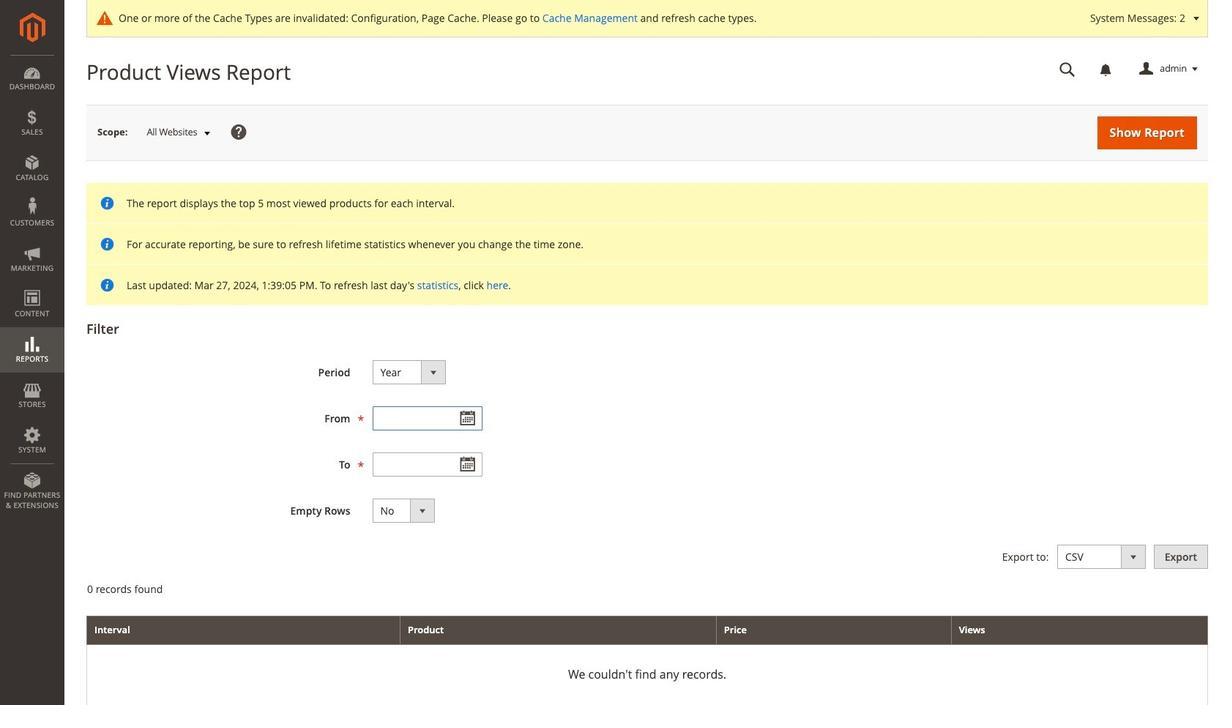 Task type: locate. For each thing, give the bounding box(es) containing it.
None text field
[[373, 453, 482, 477]]

None text field
[[1050, 56, 1086, 82], [373, 407, 482, 431], [1050, 56, 1086, 82], [373, 407, 482, 431]]

menu bar
[[0, 55, 64, 518]]

magento admin panel image
[[19, 12, 45, 42]]



